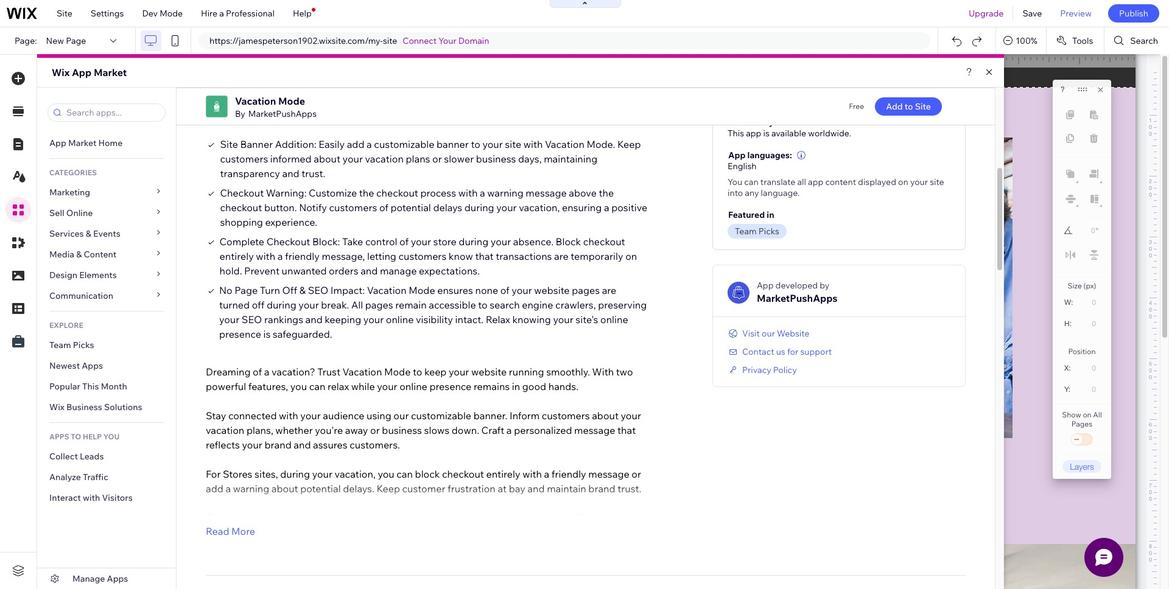 Task type: locate. For each thing, give the bounding box(es) containing it.
vacation up maintaining
[[545, 138, 584, 150]]

0 vertical spatial any
[[745, 187, 759, 198]]

keep
[[617, 138, 641, 150], [377, 483, 400, 495]]

team inside team picks "link"
[[49, 340, 71, 351]]

site inside 'site banner addition: easily add a customizable banner to your site with vacation mode. keep customers informed about your vacation plans or slower business days, maintaining transparency and trust.'
[[220, 138, 238, 150]]

are inside no page turn off & seo impact: vacation mode ensures none of your website pages are turned off during your break. all pages remain accessible to search engine crawlers, preserving your seo rankings and keeping your online visibility intact. relax knowing your site's online presence is safeguarded.
[[602, 284, 616, 296]]

1 vertical spatial about
[[592, 410, 619, 422]]

on right temporarily
[[625, 250, 637, 262]]

1 horizontal spatial marketpushapps
[[757, 292, 838, 304]]

0 vertical spatial site
[[57, 8, 72, 19]]

any inside dreaming of a vacation? trust vacation mode to keep your website running smoothly. with two powerful features, you can relax while your online presence remains in good hands. stay connected with your audience using our customizable banner. inform customers about your vacation plans, whether you're away or business slows down. craft a personalized message that reflects your brand and assures customers. for stores sites, during your vacation, you can block checkout entirely with a friendly message or add a warning about potential delays. keep customer frustration at bay and maintain brand trust. rest easy knowing your site remains visible to search engine crawlers as the app will not turn any of your pages off. vacation mode preserves your seo rankings, ensuring a seamless return after your holiday. plan your getaway without worries. install vacation mode now and let it handle your website, so you can enjoy a well-deserved vacation stress-free.
[[625, 512, 641, 524]]

friendly inside dreaming of a vacation? trust vacation mode to keep your website running smoothly. with two powerful features, you can relax while your online presence remains in good hands. stay connected with your audience using our customizable banner. inform customers about your vacation plans, whether you're away or business slows down. craft a personalized message that reflects your brand and assures customers. for stores sites, during your vacation, you can block checkout entirely with a friendly message or add a warning about potential delays. keep customer frustration at bay and maintain brand trust. rest easy knowing your site remains visible to search engine crawlers as the app will not turn any of your pages off. vacation mode preserves your seo rankings, ensuring a seamless return after your holiday. plan your getaway without worries. install vacation mode now and let it handle your website, so you can enjoy a well-deserved vacation stress-free.
[[552, 468, 586, 480]]

warning inside dreaming of a vacation? trust vacation mode to keep your website running smoothly. with two powerful features, you can relax while your online presence remains in good hands. stay connected with your audience using our customizable banner. inform customers about your vacation plans, whether you're away or business slows down. craft a personalized message that reflects your brand and assures customers. for stores sites, during your vacation, you can block checkout entirely with a friendly message or add a warning about potential delays. keep customer frustration at bay and maintain brand trust. rest easy knowing your site remains visible to search engine crawlers as the app will not turn any of your pages off. vacation mode preserves your seo rankings, ensuring a seamless return after your holiday. plan your getaway without worries. install vacation mode now and let it handle your website, so you can enjoy a well-deserved vacation stress-free.
[[233, 483, 269, 495]]

tools
[[1072, 35, 1093, 46]]

?
[[1061, 85, 1065, 94]]

1 horizontal spatial about
[[314, 153, 340, 165]]

business left days,
[[476, 153, 516, 165]]

0 vertical spatial all
[[351, 299, 363, 311]]

that right know
[[475, 250, 494, 262]]

shopping
[[220, 216, 263, 228]]

2 vertical spatial on
[[1083, 410, 1092, 420]]

ensuring inside dreaming of a vacation? trust vacation mode to keep your website running smoothly. with two powerful features, you can relax while your online presence remains in good hands. stay connected with your audience using our customizable banner. inform customers about your vacation plans, whether you're away or business slows down. craft a personalized message that reflects your brand and assures customers. for stores sites, during your vacation, you can block checkout entirely with a friendly message or add a warning about potential delays. keep customer frustration at bay and maintain brand trust. rest easy knowing your site remains visible to search engine crawlers as the app will not turn any of your pages off. vacation mode preserves your seo rankings, ensuring a seamless return after your holiday. plan your getaway without worries. install vacation mode now and let it handle your website, so you can enjoy a well-deserved vacation stress-free.
[[492, 526, 532, 539]]

vacation, inside checkout warning: customize the checkout process with a warning message above the checkout button. notify customers of potential delays during your vacation, ensuring a positive shopping experience.
[[519, 201, 560, 213]]

prevent
[[244, 265, 279, 277]]

app for app languages:
[[728, 150, 746, 161]]

wix inside sidebar element
[[49, 402, 64, 413]]

relax
[[486, 313, 510, 326]]

elements
[[79, 270, 117, 281]]

0 vertical spatial business
[[476, 153, 516, 165]]

is down rankings
[[263, 328, 271, 340]]

app right developed by marketpushapps image
[[757, 280, 774, 291]]

0 vertical spatial this
[[728, 128, 744, 139]]

picks inside the featured in team picks
[[759, 226, 779, 237]]

of up the control
[[379, 201, 388, 213]]

brand
[[265, 439, 291, 451], [588, 483, 615, 495]]

block
[[415, 468, 440, 480]]

customers up 'transparency'
[[220, 153, 268, 165]]

contact
[[742, 346, 774, 357]]

of right the control
[[399, 235, 409, 248]]

0 horizontal spatial or
[[370, 424, 380, 436]]

search inside no page turn off & seo impact: vacation mode ensures none of your website pages are turned off during your break. all pages remain accessible to search engine crawlers, preserving your seo rankings and keeping your online visibility intact. relax knowing your site's online presence is safeguarded.
[[490, 299, 520, 311]]

add inside dreaming of a vacation? trust vacation mode to keep your website running smoothly. with two powerful features, you can relax while your online presence remains in good hands. stay connected with your audience using our customizable banner. inform customers about your vacation plans, whether you're away or business slows down. craft a personalized message that reflects your brand and assures customers. for stores sites, during your vacation, you can block checkout entirely with a friendly message or add a warning about potential delays. keep customer frustration at bay and maintain brand trust. rest easy knowing your site remains visible to search engine crawlers as the app will not turn any of your pages off. vacation mode preserves your seo rankings, ensuring a seamless return after your holiday. plan your getaway without worries. install vacation mode now and let it handle your website, so you can enjoy a well-deserved vacation stress-free.
[[206, 483, 223, 495]]

1 horizontal spatial or
[[432, 153, 442, 165]]

1 horizontal spatial checkout
[[266, 235, 310, 248]]

& right media
[[76, 249, 82, 260]]

well-
[[277, 585, 298, 589]]

0 horizontal spatial engine
[[447, 512, 478, 524]]

market up the search apps... field
[[94, 66, 127, 79]]

0 vertical spatial message
[[526, 187, 567, 199]]

checkout inside complete checkout block: take control of your store during your absence. block checkout entirely with a friendly message, letting customers know that transactions are temporarily on hold. prevent unwanted orders and manage expectations.
[[266, 235, 310, 248]]

hold.
[[220, 265, 242, 277]]

your left store
[[411, 235, 431, 248]]

checkout down 'transparency'
[[220, 187, 264, 199]]

none
[[475, 284, 498, 296]]

customizable up plans
[[374, 138, 434, 150]]

picks up newest apps
[[73, 340, 94, 351]]

search up relax
[[490, 299, 520, 311]]

customizable inside dreaming of a vacation? trust vacation mode to keep your website running smoothly. with two powerful features, you can relax while your online presence remains in good hands. stay connected with your audience using our customizable banner. inform customers about your vacation plans, whether you're away or business slows down. craft a personalized message that reflects your brand and assures customers. for stores sites, during your vacation, you can block checkout entirely with a friendly message or add a warning about potential delays. keep customer frustration at bay and maintain brand trust. rest easy knowing your site remains visible to search engine crawlers as the app will not turn any of your pages off. vacation mode preserves your seo rankings, ensuring a seamless return after your holiday. plan your getaway without worries. install vacation mode now and let it handle your website, so you can enjoy a well-deserved vacation stress-free.
[[411, 410, 471, 422]]

0 vertical spatial pages
[[572, 284, 600, 296]]

1 vertical spatial site
[[915, 101, 931, 112]]

2 horizontal spatial &
[[299, 284, 306, 296]]

friendly inside complete checkout block: take control of your store during your absence. block checkout entirely with a friendly message, letting customers know that transactions are temporarily on hold. prevent unwanted orders and manage expectations.
[[285, 250, 320, 262]]

1 vertical spatial presence
[[429, 380, 471, 393]]

upgrade
[[969, 8, 1004, 19]]

1 horizontal spatial potential
[[391, 201, 431, 213]]

customers down customize
[[329, 201, 377, 213]]

this for popular
[[82, 381, 99, 392]]

customizable up slows on the bottom
[[411, 410, 471, 422]]

0 vertical spatial ensuring
[[562, 201, 602, 213]]

dev mode
[[142, 8, 183, 19]]

content
[[84, 249, 116, 260]]

0 vertical spatial presence
[[219, 328, 261, 340]]

about down sites,
[[271, 483, 298, 495]]

1 horizontal spatial vacation,
[[519, 201, 560, 213]]

powerful
[[206, 380, 246, 393]]

to down none
[[478, 299, 487, 311]]

0 horizontal spatial page
[[66, 35, 86, 46]]

1 horizontal spatial trust.
[[618, 483, 641, 495]]

0 vertical spatial trust.
[[302, 167, 325, 179]]

site up days,
[[505, 138, 521, 150]]

preview
[[1060, 8, 1092, 19]]

1 vertical spatial potential
[[300, 483, 341, 495]]

1 horizontal spatial picks
[[759, 226, 779, 237]]

transparency
[[220, 167, 280, 179]]

customizable inside 'site banner addition: easily add a customizable banner to your site with vacation mode. keep customers informed about your vacation plans or slower business days, maintaining transparency and trust.'
[[374, 138, 434, 150]]

None text field
[[1079, 223, 1095, 239], [1078, 315, 1101, 332], [1077, 360, 1101, 376], [1077, 381, 1101, 398], [1079, 223, 1095, 239], [1078, 315, 1101, 332], [1077, 360, 1101, 376], [1077, 381, 1101, 398]]

& for content
[[76, 249, 82, 260]]

0 horizontal spatial seo
[[242, 313, 262, 326]]

during inside no page turn off & seo impact: vacation mode ensures none of your website pages are turned off during your break. all pages remain accessible to search engine crawlers, preserving your seo rankings and keeping your online visibility intact. relax knowing your site's online presence is safeguarded.
[[267, 299, 296, 311]]

0 horizontal spatial any
[[625, 512, 641, 524]]

free.
[[414, 585, 435, 589]]

this for availability:
[[728, 128, 744, 139]]

business inside dreaming of a vacation? trust vacation mode to keep your website running smoothly. with two powerful features, you can relax while your online presence remains in good hands. stay connected with your audience using our customizable banner. inform customers about your vacation plans, whether you're away or business slows down. craft a personalized message that reflects your brand and assures customers. for stores sites, during your vacation, you can block checkout entirely with a friendly message or add a warning about potential delays. keep customer frustration at bay and maintain brand trust. rest easy knowing your site remains visible to search engine crawlers as the app will not turn any of your pages off. vacation mode preserves your seo rankings, ensuring a seamless return after your holiday. plan your getaway without worries. install vacation mode now and let it handle your website, so you can enjoy a well-deserved vacation stress-free.
[[382, 424, 422, 436]]

checkout inside checkout warning: customize the checkout process with a warning message above the checkout button. notify customers of potential delays during your vacation, ensuring a positive shopping experience.
[[220, 187, 264, 199]]

presence inside dreaming of a vacation? trust vacation mode to keep your website running smoothly. with two powerful features, you can relax while your online presence remains in good hands. stay connected with your audience using our customizable banner. inform customers about your vacation plans, whether you're away or business slows down. craft a personalized message that reflects your brand and assures customers. for stores sites, during your vacation, you can block checkout entirely with a friendly message or add a warning about potential delays. keep customer frustration at bay and maintain brand trust. rest easy knowing your site remains visible to search engine crawlers as the app will not turn any of your pages off. vacation mode preserves your seo rankings, ensuring a seamless return after your holiday. plan your getaway without worries. install vacation mode now and let it handle your website, so you can enjoy a well-deserved vacation stress-free.
[[429, 380, 471, 393]]

0 vertical spatial brand
[[265, 439, 291, 451]]

is up languages:
[[763, 128, 770, 139]]

0 vertical spatial apps
[[82, 360, 103, 371]]

are up preserving
[[602, 284, 616, 296]]

checkout up temporarily
[[583, 235, 625, 248]]

will
[[569, 512, 584, 524]]

1 horizontal spatial knowing
[[512, 313, 551, 326]]

or inside 'site banner addition: easily add a customizable banner to your site with vacation mode. keep customers informed about your vacation plans or slower business days, maintaining transparency and trust.'
[[432, 153, 442, 165]]

any right into on the right top
[[745, 187, 759, 198]]

1 vertical spatial entirely
[[486, 468, 520, 480]]

and inside no page turn off & seo impact: vacation mode ensures none of your website pages are turned off during your break. all pages remain accessible to search engine crawlers, preserving your seo rankings and keeping your online visibility intact. relax knowing your site's online presence is safeguarded.
[[305, 313, 323, 326]]

pages up "crawlers,"
[[572, 284, 600, 296]]

0 vertical spatial you
[[290, 380, 307, 393]]

2 horizontal spatial site
[[915, 101, 931, 112]]

media & content link
[[37, 244, 176, 265]]

0 horizontal spatial picks
[[73, 340, 94, 351]]

the right customize
[[359, 187, 374, 199]]

that inside complete checkout block: take control of your store during your absence. block checkout entirely with a friendly message, letting customers know that transactions are temporarily on hold. prevent unwanted orders and manage expectations.
[[475, 250, 494, 262]]

are
[[554, 250, 569, 262], [602, 284, 616, 296]]

this up wix business solutions
[[82, 381, 99, 392]]

marketing link
[[37, 182, 176, 203]]

during right sites,
[[280, 468, 310, 480]]

marketpushapps inside vacation mode by marketpushapps
[[248, 108, 317, 119]]

1 horizontal spatial this
[[728, 128, 744, 139]]

0 horizontal spatial apps
[[82, 360, 103, 371]]

None text field
[[1077, 294, 1101, 311]]

app up seamless
[[550, 512, 567, 524]]

visit
[[742, 328, 760, 339]]

manage
[[380, 265, 417, 277]]

the right as
[[533, 512, 548, 524]]

policy
[[773, 364, 797, 375]]

analyze
[[49, 472, 81, 483]]

site inside english you can translate all app content displayed on your site into any language.
[[930, 176, 944, 187]]

& left events
[[86, 228, 91, 239]]

vacation mode logo image
[[206, 96, 228, 118]]

0 horizontal spatial that
[[475, 250, 494, 262]]

vacation, inside dreaming of a vacation? trust vacation mode to keep your website running smoothly. with two powerful features, you can relax while your online presence remains in good hands. stay connected with your audience using our customizable banner. inform customers about your vacation plans, whether you're away or business slows down. craft a personalized message that reflects your brand and assures customers. for stores sites, during your vacation, you can block checkout entirely with a friendly message or add a warning about potential delays. keep customer frustration at bay and maintain brand trust. rest easy knowing your site remains visible to search engine crawlers as the app will not turn any of your pages off. vacation mode preserves your seo rankings, ensuring a seamless return after your holiday. plan your getaway without worries. install vacation mode now and let it handle your website, so you can enjoy a well-deserved vacation stress-free.
[[335, 468, 376, 480]]

team inside the featured in team picks
[[735, 226, 757, 237]]

brand up not
[[588, 483, 615, 495]]

0 vertical spatial customizable
[[374, 138, 434, 150]]

that down the 'two'
[[617, 424, 636, 436]]

1 vertical spatial wix
[[49, 402, 64, 413]]

worldwide.
[[808, 128, 851, 139]]

vacation left plans
[[365, 153, 404, 165]]

design elements
[[49, 270, 117, 281]]

1 horizontal spatial pages
[[365, 299, 393, 311]]

vacation, up absence.
[[519, 201, 560, 213]]

page up turned
[[235, 284, 258, 296]]

during inside checkout warning: customize the checkout process with a warning message above the checkout button. notify customers of potential delays during your vacation, ensuring a positive shopping experience.
[[464, 201, 494, 213]]

app
[[746, 128, 761, 139], [808, 176, 823, 187], [550, 512, 567, 524]]

online
[[66, 208, 93, 219]]

vacation mode overview
[[206, 106, 356, 122]]

ensuring down above
[[562, 201, 602, 213]]

1 vertical spatial picks
[[73, 340, 94, 351]]

1 vertical spatial all
[[1093, 410, 1102, 420]]

wix for wix app market
[[52, 66, 70, 79]]

during up know
[[459, 235, 488, 248]]

all inside no page turn off & seo impact: vacation mode ensures none of your website pages are turned off during your break. all pages remain accessible to search engine crawlers, preserving your seo rankings and keeping your online visibility intact. relax knowing your site's online presence is safeguarded.
[[351, 299, 363, 311]]

1 horizontal spatial that
[[617, 424, 636, 436]]

& right off
[[299, 284, 306, 296]]

sidebar element
[[37, 88, 177, 589]]

apps for newest apps
[[82, 360, 103, 371]]

1 vertical spatial page
[[235, 284, 258, 296]]

popular this month
[[49, 381, 127, 392]]

pages up holiday.
[[240, 526, 268, 539]]

100% button
[[996, 27, 1046, 54]]

0 horizontal spatial search
[[414, 512, 444, 524]]

or right plans
[[432, 153, 442, 165]]

1 vertical spatial seo
[[242, 313, 262, 326]]

apps right manage in the left bottom of the page
[[107, 574, 128, 585]]

keep up the visible
[[377, 483, 400, 495]]

entirely inside complete checkout block: take control of your store during your absence. block checkout entirely with a friendly message, letting customers know that transactions are temporarily on hold. prevent unwanted orders and manage expectations.
[[220, 250, 254, 262]]

a right process
[[480, 187, 485, 199]]

1 vertical spatial business
[[382, 424, 422, 436]]

1 horizontal spatial all
[[1093, 410, 1102, 420]]

app for app market home
[[49, 138, 66, 149]]

potential
[[391, 201, 431, 213], [300, 483, 341, 495]]

interact with visitors link
[[37, 488, 176, 508]]

customers inside complete checkout block: take control of your store during your absence. block checkout entirely with a friendly message, letting customers know that transactions are temporarily on hold. prevent unwanted orders and manage expectations.
[[399, 250, 446, 262]]

language.
[[761, 187, 800, 198]]

1 horizontal spatial ensuring
[[562, 201, 602, 213]]

0 vertical spatial vacation
[[365, 153, 404, 165]]

all inside show on all pages
[[1093, 410, 1102, 420]]

1 horizontal spatial &
[[86, 228, 91, 239]]

1 vertical spatial warning
[[233, 483, 269, 495]]

warning down days,
[[487, 187, 524, 199]]

1 horizontal spatial add
[[347, 138, 364, 150]]

your inside english you can translate all app content displayed on your site into any language.
[[910, 176, 928, 187]]

to up slower on the left top of the page
[[471, 138, 480, 150]]

presence inside no page turn off & seo impact: vacation mode ensures none of your website pages are turned off during your break. all pages remain accessible to search engine crawlers, preserving your seo rankings and keeping your online visibility intact. relax knowing your site's online presence is safeguarded.
[[219, 328, 261, 340]]

1 vertical spatial you
[[378, 468, 394, 480]]

design
[[49, 270, 77, 281]]

0 vertical spatial warning
[[487, 187, 524, 199]]

seo up break.
[[308, 284, 328, 296]]

app inside app market home link
[[49, 138, 66, 149]]

page right new
[[66, 35, 86, 46]]

2 vertical spatial site
[[220, 138, 238, 150]]

message right personalized
[[574, 424, 615, 436]]

good
[[522, 380, 546, 393]]

website left running
[[471, 366, 507, 378]]

0 horizontal spatial business
[[382, 424, 422, 436]]

your down plans,
[[242, 439, 262, 451]]

the
[[359, 187, 374, 199], [599, 187, 614, 199], [533, 512, 548, 524]]

1 vertical spatial apps
[[107, 574, 128, 585]]

1 vertical spatial trust.
[[618, 483, 641, 495]]

switch
[[1070, 432, 1094, 449]]

market left home
[[68, 138, 96, 149]]

warning inside checkout warning: customize the checkout process with a warning message above the checkout button. notify customers of potential delays during your vacation, ensuring a positive shopping experience.
[[487, 187, 524, 199]]

trust. down informed
[[302, 167, 325, 179]]

to right "add"
[[905, 101, 913, 112]]

website inside no page turn off & seo impact: vacation mode ensures none of your website pages are turned off during your break. all pages remain accessible to search engine crawlers, preserving your seo rankings and keeping your online visibility intact. relax knowing your site's online presence is safeguarded.
[[534, 284, 570, 296]]

picks inside "link"
[[73, 340, 94, 351]]

0 horizontal spatial add
[[206, 483, 223, 495]]

vacation inside 'site banner addition: easily add a customizable banner to your site with vacation mode. keep customers informed about your vacation plans or slower business days, maintaining transparency and trust.'
[[545, 138, 584, 150]]

our right the using
[[394, 410, 409, 422]]

with
[[592, 366, 614, 378]]

and down letting
[[361, 265, 378, 277]]

2 vertical spatial vacation
[[343, 585, 382, 589]]

& for events
[[86, 228, 91, 239]]

show
[[1062, 410, 1081, 420]]

remains up the banner. at left
[[474, 380, 510, 393]]

about inside 'site banner addition: easily add a customizable banner to your site with vacation mode. keep customers informed about your vacation plans or slower business days, maintaining transparency and trust.'
[[314, 153, 340, 165]]

2 vertical spatial about
[[271, 483, 298, 495]]

checkout up frustration
[[442, 468, 484, 480]]

collect leads link
[[37, 446, 176, 467]]

hire
[[201, 8, 217, 19]]

this up app languages:
[[728, 128, 744, 139]]

features,
[[248, 380, 288, 393]]

0 horizontal spatial website
[[471, 366, 507, 378]]

on inside show on all pages
[[1083, 410, 1092, 420]]

add to site button
[[875, 97, 942, 116]]

1 vertical spatial search
[[414, 512, 444, 524]]

media
[[49, 249, 74, 260]]

&
[[86, 228, 91, 239], [76, 249, 82, 260], [299, 284, 306, 296]]

all down the 'impact:'
[[351, 299, 363, 311]]

0 horizontal spatial on
[[625, 250, 637, 262]]

app right all
[[808, 176, 823, 187]]

1 horizontal spatial page
[[235, 284, 258, 296]]

wix down new page
[[52, 66, 70, 79]]

and up the safeguarded.
[[305, 313, 323, 326]]

0 horizontal spatial potential
[[300, 483, 341, 495]]

this inside availability: this app is available worldwide.
[[728, 128, 744, 139]]

know
[[449, 250, 473, 262]]

1 horizontal spatial in
[[767, 209, 774, 220]]

rest
[[206, 512, 226, 524]]

0 horizontal spatial &
[[76, 249, 82, 260]]

0 vertical spatial potential
[[391, 201, 431, 213]]

team down explore
[[49, 340, 71, 351]]

with down "traffic"
[[83, 493, 100, 504]]

1 vertical spatial app
[[808, 176, 823, 187]]

0 vertical spatial search
[[490, 299, 520, 311]]

1 vertical spatial in
[[512, 380, 520, 393]]

deserved
[[298, 585, 341, 589]]

online down keep
[[400, 380, 427, 393]]

that inside dreaming of a vacation? trust vacation mode to keep your website running smoothly. with two powerful features, you can relax while your online presence remains in good hands. stay connected with your audience using our customizable banner. inform customers about your vacation plans, whether you're away or business slows down. craft a personalized message that reflects your brand and assures customers. for stores sites, during your vacation, you can block checkout entirely with a friendly message or add a warning about potential delays. keep customer frustration at bay and maintain brand trust. rest easy knowing your site remains visible to search engine crawlers as the app will not turn any of your pages off. vacation mode preserves your seo rankings, ensuring a seamless return after your holiday. plan your getaway without worries. install vacation mode now and let it handle your website, so you can enjoy a well-deserved vacation stress-free.
[[617, 424, 636, 436]]

0 vertical spatial market
[[94, 66, 127, 79]]

safeguarded.
[[273, 328, 332, 340]]

page inside no page turn off & seo impact: vacation mode ensures none of your website pages are turned off during your break. all pages remain accessible to search engine crawlers, preserving your seo rankings and keeping your online visibility intact. relax knowing your site's online presence is safeguarded.
[[235, 284, 258, 296]]

can down plan in the left bottom of the page
[[225, 585, 241, 589]]

market inside sidebar element
[[68, 138, 96, 149]]

app inside "app developed by marketpushapps"
[[757, 280, 774, 291]]

absence.
[[513, 235, 553, 248]]

0 horizontal spatial keep
[[377, 483, 400, 495]]

communication link
[[37, 286, 176, 306]]

0 vertical spatial wix
[[52, 66, 70, 79]]

english you can translate all app content displayed on your site into any language.
[[728, 161, 944, 198]]

1 vertical spatial friendly
[[552, 468, 586, 480]]

relax
[[328, 380, 349, 393]]

app up 'you'
[[728, 150, 746, 161]]

customize
[[309, 187, 357, 199]]

reflects
[[206, 439, 240, 451]]

1 vertical spatial is
[[263, 328, 271, 340]]

add right easily
[[347, 138, 364, 150]]

customers inside checkout warning: customize the checkout process with a warning message above the checkout button. notify customers of potential delays during your vacation, ensuring a positive shopping experience.
[[329, 201, 377, 213]]

smoothly.
[[546, 366, 590, 378]]

entirely inside dreaming of a vacation? trust vacation mode to keep your website running smoothly. with two powerful features, you can relax while your online presence remains in good hands. stay connected with your audience using our customizable banner. inform customers about your vacation plans, whether you're away or business slows down. craft a personalized message that reflects your brand and assures customers. for stores sites, during your vacation, you can block checkout entirely with a friendly message or add a warning about potential delays. keep customer frustration at bay and maintain brand trust. rest easy knowing your site remains visible to search engine crawlers as the app will not turn any of your pages off. vacation mode preserves your seo rankings, ensuring a seamless return after your holiday. plan your getaway without worries. install vacation mode now and let it handle your website, so you can enjoy a well-deserved vacation stress-free.
[[486, 468, 520, 480]]

0 vertical spatial remains
[[474, 380, 510, 393]]

on right 'displayed' at top right
[[898, 176, 908, 187]]

vacation down manage
[[367, 284, 407, 296]]

1 horizontal spatial keep
[[617, 138, 641, 150]]

seo inside dreaming of a vacation? trust vacation mode to keep your website running smoothly. with two powerful features, you can relax while your online presence remains in good hands. stay connected with your audience using our customizable banner. inform customers about your vacation plans, whether you're away or business slows down. craft a personalized message that reflects your brand and assures customers. for stores sites, during your vacation, you can block checkout entirely with a friendly message or add a warning about potential delays. keep customer frustration at bay and maintain brand trust. rest easy knowing your site remains visible to search engine crawlers as the app will not turn any of your pages off. vacation mode preserves your seo rankings, ensuring a seamless return after your holiday. plan your getaway without worries. install vacation mode now and let it handle your website, so you can enjoy a well-deserved vacation stress-free.
[[426, 526, 446, 539]]

size (px)
[[1068, 281, 1096, 290]]

0 vertical spatial picks
[[759, 226, 779, 237]]

customers
[[220, 153, 268, 165], [329, 201, 377, 213], [399, 250, 446, 262], [542, 410, 590, 422]]

knowing up off.
[[251, 512, 290, 524]]

presence down keep
[[429, 380, 471, 393]]

to inside no page turn off & seo impact: vacation mode ensures none of your website pages are turned off during your break. all pages remain accessible to search engine crawlers, preserving your seo rankings and keeping your online visibility intact. relax knowing your site's online presence is safeguarded.
[[478, 299, 487, 311]]

of right none
[[500, 284, 509, 296]]

knowing right relax
[[512, 313, 551, 326]]

remains down delays.
[[333, 512, 369, 524]]

100%
[[1016, 35, 1037, 46]]

marketpushapps up addition:
[[248, 108, 317, 119]]

keep
[[424, 366, 447, 378]]

your right 'while'
[[377, 380, 397, 393]]

more
[[231, 525, 255, 537]]

app inside dreaming of a vacation? trust vacation mode to keep your website running smoothly. with two powerful features, you can relax while your online presence remains in good hands. stay connected with your audience using our customizable banner. inform customers about your vacation plans, whether you're away or business slows down. craft a personalized message that reflects your brand and assures customers. for stores sites, during your vacation, you can block checkout entirely with a friendly message or add a warning about potential delays. keep customer frustration at bay and maintain brand trust. rest easy knowing your site remains visible to search engine crawlers as the app will not turn any of your pages off. vacation mode preserves your seo rankings, ensuring a seamless return after your holiday. plan your getaway without worries. install vacation mode now and let it handle your website, so you can enjoy a well-deserved vacation stress-free.
[[550, 512, 567, 524]]

publish
[[1119, 8, 1148, 19]]

brand down whether
[[265, 439, 291, 451]]

can right 'you'
[[744, 176, 758, 187]]

2 horizontal spatial app
[[808, 176, 823, 187]]

entirely down complete
[[220, 250, 254, 262]]

in down running
[[512, 380, 520, 393]]

assures
[[313, 439, 347, 451]]

this inside sidebar element
[[82, 381, 99, 392]]

keep inside 'site banner addition: easily add a customizable banner to your site with vacation mode. keep customers informed about your vacation plans or slower business days, maintaining transparency and trust.'
[[617, 138, 641, 150]]

english
[[728, 161, 757, 171]]

about down easily
[[314, 153, 340, 165]]

0 vertical spatial that
[[475, 250, 494, 262]]

site right "add"
[[915, 101, 931, 112]]

and inside complete checkout block: take control of your store during your absence. block checkout entirely with a friendly message, letting customers know that transactions are temporarily on hold. prevent unwanted orders and manage expectations.
[[361, 265, 378, 277]]

vacation up free.
[[395, 570, 434, 582]]

2 horizontal spatial on
[[1083, 410, 1092, 420]]

and
[[282, 167, 299, 179], [361, 265, 378, 277], [305, 313, 323, 326], [294, 439, 311, 451], [528, 483, 545, 495], [486, 570, 503, 582]]

1 horizontal spatial is
[[763, 128, 770, 139]]

search
[[490, 299, 520, 311], [414, 512, 444, 524]]

on right show
[[1083, 410, 1092, 420]]

tools button
[[1047, 27, 1104, 54]]

with inside 'site banner addition: easily add a customizable banner to your site with vacation mode. keep customers informed about your vacation plans or slower business days, maintaining transparency and trust.'
[[523, 138, 543, 150]]

2 vertical spatial seo
[[426, 526, 446, 539]]

friendly
[[285, 250, 320, 262], [552, 468, 586, 480]]

1 vertical spatial market
[[68, 138, 96, 149]]

0 horizontal spatial this
[[82, 381, 99, 392]]

unwanted
[[282, 265, 327, 277]]

knowing
[[512, 313, 551, 326], [251, 512, 290, 524]]

1 vertical spatial this
[[82, 381, 99, 392]]

read more button
[[206, 524, 255, 539]]

1 vertical spatial vacation
[[206, 424, 244, 436]]

by
[[820, 280, 829, 291]]

0 vertical spatial &
[[86, 228, 91, 239]]

orders
[[329, 265, 358, 277]]

communication
[[49, 290, 115, 301]]

and down informed
[[282, 167, 299, 179]]

team down featured
[[735, 226, 757, 237]]

1 horizontal spatial our
[[762, 328, 775, 339]]

add to site
[[886, 101, 931, 112]]

size
[[1068, 281, 1082, 290]]

1 vertical spatial keep
[[377, 483, 400, 495]]



Task type: vqa. For each thing, say whether or not it's contained in the screenshot.
site
yes



Task type: describe. For each thing, give the bounding box(es) containing it.
using
[[367, 410, 391, 422]]

marketpushapps for wix app market
[[248, 108, 317, 119]]

delays.
[[343, 483, 374, 495]]

turn
[[260, 284, 280, 296]]

& inside no page turn off & seo impact: vacation mode ensures none of your website pages are turned off during your break. all pages remain accessible to search engine crawlers, preserving your seo rankings and keeping your online visibility intact. relax knowing your site's online presence is safeguarded.
[[299, 284, 306, 296]]

professional
[[226, 8, 275, 19]]

and right bay
[[528, 483, 545, 495]]

with inside sidebar element
[[83, 493, 100, 504]]

potential inside checkout warning: customize the checkout process with a warning message above the checkout button. notify customers of potential delays during your vacation, ensuring a positive shopping experience.
[[391, 201, 431, 213]]

vacation up banner
[[206, 106, 260, 122]]

1 vertical spatial or
[[370, 424, 380, 436]]

2 horizontal spatial pages
[[572, 284, 600, 296]]

customers inside 'site banner addition: easily add a customizable banner to your site with vacation mode. keep customers informed about your vacation plans or slower business days, maintaining transparency and trust.'
[[220, 153, 268, 165]]

during inside complete checkout block: take control of your store during your absence. block checkout entirely with a friendly message, letting customers know that transactions are temporarily on hold. prevent unwanted orders and manage expectations.
[[459, 235, 488, 248]]

of up features,
[[253, 366, 262, 378]]

on inside complete checkout block: take control of your store during your absence. block checkout entirely with a friendly message, letting customers know that transactions are temporarily on hold. prevent unwanted orders and manage expectations.
[[625, 250, 637, 262]]

w:
[[1064, 298, 1073, 307]]

and down whether
[[294, 439, 311, 451]]

your inside checkout warning: customize the checkout process with a warning message above the checkout button. notify customers of potential delays during your vacation, ensuring a positive shopping experience.
[[496, 201, 517, 213]]

and inside 'site banner addition: easily add a customizable banner to your site with vacation mode. keep customers informed about your vacation plans or slower business days, maintaining transparency and trust.'
[[282, 167, 299, 179]]

to right the visible
[[403, 512, 412, 524]]

customers.
[[350, 439, 400, 451]]

by
[[235, 108, 245, 119]]

app inside availability: this app is available worldwide.
[[746, 128, 761, 139]]

in inside the featured in team picks
[[767, 209, 774, 220]]

search button
[[1105, 27, 1169, 54]]

turn
[[604, 512, 622, 524]]

vacation inside vacation mode by marketpushapps
[[235, 95, 276, 107]]

is inside no page turn off & seo impact: vacation mode ensures none of your website pages are turned off during your break. all pages remain accessible to search engine crawlers, preserving your seo rankings and keeping your online visibility intact. relax knowing your site's online presence is safeguarded.
[[263, 328, 271, 340]]

your down turned
[[219, 313, 239, 326]]

a down getaway
[[270, 585, 275, 589]]

traffic
[[83, 472, 108, 483]]

site left "connect"
[[383, 35, 397, 46]]

banner
[[240, 138, 273, 150]]

0 horizontal spatial the
[[359, 187, 374, 199]]

wix for wix business solutions
[[49, 402, 64, 413]]

customers inside dreaming of a vacation? trust vacation mode to keep your website running smoothly. with two powerful features, you can relax while your online presence remains in good hands. stay connected with your audience using our customizable banner. inform customers about your vacation plans, whether you're away or business slows down. craft a personalized message that reflects your brand and assures customers. for stores sites, during your vacation, you can block checkout entirely with a friendly message or add a warning about potential delays. keep customer frustration at bay and maintain brand trust. rest easy knowing your site remains visible to search engine crawlers as the app will not turn any of your pages off. vacation mode preserves your seo rankings, ensuring a seamless return after your holiday. plan your getaway without worries. install vacation mode now and let it handle your website, so you can enjoy a well-deserved vacation stress-free.
[[542, 410, 590, 422]]

let
[[506, 570, 517, 582]]

services & events
[[49, 228, 120, 239]]

preserves
[[357, 526, 401, 539]]

1 vertical spatial remains
[[333, 512, 369, 524]]

2 horizontal spatial the
[[599, 187, 614, 199]]

your down rest on the bottom left
[[217, 526, 237, 539]]

vacation mode by marketpushapps
[[235, 95, 317, 119]]

checkout up "shopping"
[[220, 201, 262, 213]]

site for site
[[57, 8, 72, 19]]

site for site banner addition: easily add a customizable banner to your site with vacation mode. keep customers informed about your vacation plans or slower business days, maintaining transparency and trust.
[[220, 138, 238, 150]]

site banner addition: easily add a customizable banner to your site with vacation mode. keep customers informed about your vacation plans or slower business days, maintaining transparency and trust.
[[220, 138, 641, 179]]

mode.
[[587, 138, 615, 150]]

h:
[[1064, 320, 1072, 328]]

a right craft
[[506, 424, 512, 436]]

https://jamespeterson1902.wixsite.com/my-
[[209, 35, 383, 46]]

message inside checkout warning: customize the checkout process with a warning message above the checkout button. notify customers of potential delays during your vacation, ensuring a positive shopping experience.
[[526, 187, 567, 199]]

mode inside vacation mode by marketpushapps
[[278, 95, 305, 107]]

your right keep
[[449, 366, 469, 378]]

app for app developed by marketpushapps
[[757, 280, 774, 291]]

position
[[1068, 347, 1096, 356]]

a right hire
[[219, 8, 224, 19]]

your down the read
[[206, 541, 226, 553]]

newest apps link
[[37, 356, 176, 376]]

1 horizontal spatial remains
[[474, 380, 510, 393]]

return
[[586, 526, 614, 539]]

explore
[[49, 321, 83, 330]]

during inside dreaming of a vacation? trust vacation mode to keep your website running smoothly. with two powerful features, you can relax while your online presence remains in good hands. stay connected with your audience using our customizable banner. inform customers about your vacation plans, whether you're away or business slows down. craft a personalized message that reflects your brand and assures customers. for stores sites, during your vacation, you can block checkout entirely with a friendly message or add a warning about potential delays. keep customer frustration at bay and maintain brand trust. rest easy knowing your site remains visible to search engine crawlers as the app will not turn any of your pages off. vacation mode preserves your seo rankings, ensuring a seamless return after your holiday. plan your getaway without worries. install vacation mode now and let it handle your website, so you can enjoy a well-deserved vacation stress-free.
[[280, 468, 310, 480]]

availability:
[[728, 117, 776, 128]]

your up without
[[292, 512, 312, 524]]

can down trust
[[309, 380, 325, 393]]

crawlers,
[[555, 299, 596, 311]]

developed
[[775, 280, 818, 291]]

mode inside no page turn off & seo impact: vacation mode ensures none of your website pages are turned off during your break. all pages remain accessible to search engine crawlers, preserving your seo rankings and keeping your online visibility intact. relax knowing your site's online presence is safeguarded.
[[409, 284, 435, 296]]

engine inside no page turn off & seo impact: vacation mode ensures none of your website pages are turned off during your break. all pages remain accessible to search engine crawlers, preserving your seo rankings and keeping your online visibility intact. relax knowing your site's online presence is safeguarded.
[[522, 299, 553, 311]]

0 horizontal spatial brand
[[265, 439, 291, 451]]

your down easily
[[343, 153, 363, 165]]

of inside complete checkout block: take control of your store during your absence. block checkout entirely with a friendly message, letting customers know that transactions are temporarily on hold. prevent unwanted orders and manage expectations.
[[399, 235, 409, 248]]

knowing inside dreaming of a vacation? trust vacation mode to keep your website running smoothly. with two powerful features, you can relax while your online presence remains in good hands. stay connected with your audience using our customizable banner. inform customers about your vacation plans, whether you're away or business slows down. craft a personalized message that reflects your brand and assures customers. for stores sites, during your vacation, you can block checkout entirely with a friendly message or add a warning about potential delays. keep customer frustration at bay and maintain brand trust. rest easy knowing your site remains visible to search engine crawlers as the app will not turn any of your pages off. vacation mode preserves your seo rankings, ensuring a seamless return after your holiday. plan your getaway without worries. install vacation mode now and let it handle your website, so you can enjoy a well-deserved vacation stress-free.
[[251, 512, 290, 524]]

site inside button
[[915, 101, 931, 112]]

preserving
[[598, 299, 647, 311]]

apps
[[49, 432, 69, 441]]

your down "crawlers,"
[[553, 313, 573, 326]]

month
[[101, 381, 127, 392]]

settings
[[91, 8, 124, 19]]

your right "keeping"
[[363, 313, 384, 326]]

trust. inside dreaming of a vacation? trust vacation mode to keep your website running smoothly. with two powerful features, you can relax while your online presence remains in good hands. stay connected with your audience using our customizable banner. inform customers about your vacation plans, whether you're away or business slows down. craft a personalized message that reflects your brand and assures customers. for stores sites, during your vacation, you can block checkout entirely with a friendly message or add a warning about potential delays. keep customer frustration at bay and maintain brand trust. rest easy knowing your site remains visible to search engine crawlers as the app will not turn any of your pages off. vacation mode preserves your seo rankings, ensuring a seamless return after your holiday. plan your getaway without worries. install vacation mode now and let it handle your website, so you can enjoy a well-deserved vacation stress-free.
[[618, 483, 641, 495]]

your left break.
[[299, 299, 319, 311]]

trust. inside 'site banner addition: easily add a customizable banner to your site with vacation mode. keep customers informed about your vacation plans or slower business days, maintaining transparency and trust.'
[[302, 167, 325, 179]]

plan
[[206, 570, 226, 582]]

layers button
[[1063, 460, 1101, 473]]

visit our website
[[742, 328, 809, 339]]

website,
[[583, 570, 621, 582]]

holiday.
[[228, 541, 263, 553]]

of inside checkout warning: customize the checkout process with a warning message above the checkout button. notify customers of potential delays during your vacation, ensuring a positive shopping experience.
[[379, 201, 388, 213]]

your right handle at the left of page
[[561, 570, 581, 582]]

with up whether
[[279, 410, 298, 422]]

page for no
[[235, 284, 258, 296]]

hands.
[[548, 380, 578, 393]]

1 vertical spatial team picks link
[[37, 335, 176, 356]]

pages
[[1072, 420, 1092, 429]]

popular this month link
[[37, 376, 176, 397]]

apps to help you
[[49, 432, 119, 441]]

as
[[520, 512, 530, 524]]

add inside 'site banner addition: easily add a customizable banner to your site with vacation mode. keep customers informed about your vacation plans or slower business days, maintaining transparency and trust.'
[[347, 138, 364, 150]]

your right banner
[[482, 138, 503, 150]]

°
[[1096, 227, 1099, 235]]

with inside checkout warning: customize the checkout process with a warning message above the checkout button. notify customers of potential delays during your vacation, ensuring a positive shopping experience.
[[458, 187, 478, 199]]

vacation up 'while'
[[343, 366, 382, 378]]

plans
[[406, 153, 430, 165]]

to inside 'site banner addition: easily add a customizable banner to your site with vacation mode. keep customers informed about your vacation plans or slower business days, maintaining transparency and trust.'
[[471, 138, 480, 150]]

bay
[[509, 483, 525, 495]]

online down remain
[[386, 313, 414, 326]]

a left seamless
[[534, 526, 540, 539]]

page for new
[[66, 35, 86, 46]]

displayed
[[858, 176, 896, 187]]

customer
[[402, 483, 445, 495]]

events
[[93, 228, 120, 239]]

Search apps... field
[[63, 104, 161, 121]]

save button
[[1013, 0, 1051, 27]]

is inside availability: this app is available worldwide.
[[763, 128, 770, 139]]

checkout down plans
[[376, 187, 418, 199]]

0 vertical spatial team picks link
[[728, 224, 790, 238]]

0 horizontal spatial about
[[271, 483, 298, 495]]

a inside complete checkout block: take control of your store during your absence. block checkout entirely with a friendly message, letting customers know that transactions are temporarily on hold. prevent unwanted orders and manage expectations.
[[277, 250, 283, 262]]

website inside dreaming of a vacation? trust vacation mode to keep your website running smoothly. with two powerful features, you can relax while your online presence remains in good hands. stay connected with your audience using our customizable banner. inform customers about your vacation plans, whether you're away or business slows down. craft a personalized message that reflects your brand and assures customers. for stores sites, during your vacation, you can block checkout entirely with a friendly message or add a warning about potential delays. keep customer frustration at bay and maintain brand trust. rest easy knowing your site remains visible to search engine crawlers as the app will not turn any of your pages off. vacation mode preserves your seo rankings, ensuring a seamless return after your holiday. plan your getaway without worries. install vacation mode now and let it handle your website, so you can enjoy a well-deserved vacation stress-free.
[[471, 366, 507, 378]]

a down "stores"
[[226, 483, 231, 495]]

off
[[282, 284, 297, 296]]

the inside dreaming of a vacation? trust vacation mode to keep your website running smoothly. with two powerful features, you can relax while your online presence remains in good hands. stay connected with your audience using our customizable banner. inform customers about your vacation plans, whether you're away or business slows down. craft a personalized message that reflects your brand and assures customers. for stores sites, during your vacation, you can block checkout entirely with a friendly message or add a warning about potential delays. keep customer frustration at bay and maintain brand trust. rest easy knowing your site remains visible to search engine crawlers as the app will not turn any of your pages off. vacation mode preserves your seo rankings, ensuring a seamless return after your holiday. plan your getaway without worries. install vacation mode now and let it handle your website, so you can enjoy a well-deserved vacation stress-free.
[[533, 512, 548, 524]]

on inside english you can translate all app content displayed on your site into any language.
[[898, 176, 908, 187]]

checkout inside complete checkout block: take control of your store during your absence. block checkout entirely with a friendly message, letting customers know that transactions are temporarily on hold. prevent unwanted orders and manage expectations.
[[583, 235, 625, 248]]

pages inside dreaming of a vacation? trust vacation mode to keep your website running smoothly. with two powerful features, you can relax while your online presence remains in good hands. stay connected with your audience using our customizable banner. inform customers about your vacation plans, whether you're away or business slows down. craft a personalized message that reflects your brand and assures customers. for stores sites, during your vacation, you can block checkout entirely with a friendly message or add a warning about potential delays. keep customer frustration at bay and maintain brand trust. rest easy knowing your site remains visible to search engine crawlers as the app will not turn any of your pages off. vacation mode preserves your seo rankings, ensuring a seamless return after your holiday. plan your getaway without worries. install vacation mode now and let it handle your website, so you can enjoy a well-deserved vacation stress-free.
[[240, 526, 268, 539]]

engine inside dreaming of a vacation? trust vacation mode to keep your website running smoothly. with two powerful features, you can relax while your online presence remains in good hands. stay connected with your audience using our customizable banner. inform customers about your vacation plans, whether you're away or business slows down. craft a personalized message that reflects your brand and assures customers. for stores sites, during your vacation, you can block checkout entirely with a friendly message or add a warning about potential delays. keep customer frustration at bay and maintain brand trust. rest easy knowing your site remains visible to search engine crawlers as the app will not turn any of your pages off. vacation mode preserves your seo rankings, ensuring a seamless return after your holiday. plan your getaway without worries. install vacation mode now and let it handle your website, so you can enjoy a well-deserved vacation stress-free.
[[447, 512, 478, 524]]

can left the block
[[397, 468, 413, 480]]

your down assures
[[312, 468, 332, 480]]

are inside complete checkout block: take control of your store during your absence. block checkout entirely with a friendly message, letting customers know that transactions are temporarily on hold. prevent unwanted orders and manage expectations.
[[554, 250, 569, 262]]

intact.
[[455, 313, 484, 326]]

of down rest on the bottom left
[[206, 526, 215, 539]]

vacation inside 'site banner addition: easily add a customizable banner to your site with vacation mode. keep customers informed about your vacation plans or slower business days, maintaining transparency and trust.'
[[365, 153, 404, 165]]

2 vertical spatial you
[[206, 585, 222, 589]]

free
[[849, 102, 864, 111]]

addition:
[[275, 138, 316, 150]]

vacation inside no page turn off & seo impact: vacation mode ensures none of your website pages are turned off during your break. all pages remain accessible to search engine crawlers, preserving your seo rankings and keeping your online visibility intact. relax knowing your site's online presence is safeguarded.
[[367, 284, 407, 296]]

any inside english you can translate all app content displayed on your site into any language.
[[745, 187, 759, 198]]

available
[[771, 128, 806, 139]]

apps for manage apps
[[107, 574, 128, 585]]

collect leads
[[49, 451, 104, 462]]

expectations.
[[419, 265, 480, 277]]

vacation right off.
[[286, 526, 326, 539]]

your down 'transactions'
[[512, 284, 532, 296]]

1 horizontal spatial seo
[[308, 284, 328, 296]]

services
[[49, 228, 84, 239]]

off
[[252, 299, 264, 311]]

business
[[66, 402, 102, 413]]

a left positive
[[604, 201, 609, 213]]

with inside complete checkout block: take control of your store during your absence. block checkout entirely with a friendly message, letting customers know that transactions are temporarily on hold. prevent unwanted orders and manage expectations.
[[256, 250, 275, 262]]

banner
[[437, 138, 469, 150]]

trust
[[317, 366, 340, 378]]

break.
[[321, 299, 349, 311]]

your down the 'two'
[[621, 410, 641, 422]]

to inside button
[[905, 101, 913, 112]]

popular
[[49, 381, 80, 392]]

personalized
[[514, 424, 572, 436]]

your right preserves
[[404, 526, 424, 539]]

1 vertical spatial brand
[[588, 483, 615, 495]]

2 vertical spatial message
[[588, 468, 629, 480]]

site inside dreaming of a vacation? trust vacation mode to keep your website running smoothly. with two powerful features, you can relax while your online presence remains in good hands. stay connected with your audience using our customizable banner. inform customers about your vacation plans, whether you're away or business slows down. craft a personalized message that reflects your brand and assures customers. for stores sites, during your vacation, you can block checkout entirely with a friendly message or add a warning about potential delays. keep customer frustration at bay and maintain brand trust. rest easy knowing your site remains visible to search engine crawlers as the app will not turn any of your pages off. vacation mode preserves your seo rankings, ensuring a seamless return after your holiday. plan your getaway without worries. install vacation mode now and let it handle your website, so you can enjoy a well-deserved vacation stress-free.
[[315, 512, 331, 524]]

our inside dreaming of a vacation? trust vacation mode to keep your website running smoothly. with two powerful features, you can relax while your online presence remains in good hands. stay connected with your audience using our customizable banner. inform customers about your vacation plans, whether you're away or business slows down. craft a personalized message that reflects your brand and assures customers. for stores sites, during your vacation, you can block checkout entirely with a friendly message or add a warning about potential delays. keep customer frustration at bay and maintain brand trust. rest easy knowing your site remains visible to search engine crawlers as the app will not turn any of your pages off. vacation mode preserves your seo rankings, ensuring a seamless return after your holiday. plan your getaway without worries. install vacation mode now and let it handle your website, so you can enjoy a well-deserved vacation stress-free.
[[394, 410, 409, 422]]

ensuring inside checkout warning: customize the checkout process with a warning message above the checkout button. notify customers of potential delays during your vacation, ensuring a positive shopping experience.
[[562, 201, 602, 213]]

now
[[465, 570, 484, 582]]

potential inside dreaming of a vacation? trust vacation mode to keep your website running smoothly. with two powerful features, you can relax while your online presence remains in good hands. stay connected with your audience using our customizable banner. inform customers about your vacation plans, whether you're away or business slows down. craft a personalized message that reflects your brand and assures customers. for stores sites, during your vacation, you can block checkout entirely with a friendly message or add a warning about potential delays. keep customer frustration at bay and maintain brand trust. rest easy knowing your site remains visible to search engine crawlers as the app will not turn any of your pages off. vacation mode preserves your seo rankings, ensuring a seamless return after your holiday. plan your getaway without worries. install vacation mode now and let it handle your website, so you can enjoy a well-deserved vacation stress-free.
[[300, 483, 341, 495]]

y:
[[1064, 385, 1070, 394]]

publish button
[[1108, 4, 1159, 23]]

search
[[1130, 35, 1158, 46]]

1 vertical spatial message
[[574, 424, 615, 436]]

home
[[98, 138, 123, 149]]

a up "maintain" on the bottom
[[544, 468, 549, 480]]

checkout inside dreaming of a vacation? trust vacation mode to keep your website running smoothly. with two powerful features, you can relax while your online presence remains in good hands. stay connected with your audience using our customizable banner. inform customers about your vacation plans, whether you're away or business slows down. craft a personalized message that reflects your brand and assures customers. for stores sites, during your vacation, you can block checkout entirely with a friendly message or add a warning about potential delays. keep customer frustration at bay and maintain brand trust. rest easy knowing your site remains visible to search engine crawlers as the app will not turn any of your pages off. vacation mode preserves your seo rankings, ensuring a seamless return after your holiday. plan your getaway without worries. install vacation mode now and let it handle your website, so you can enjoy a well-deserved vacation stress-free.
[[442, 468, 484, 480]]

marketpushapps for vacation mode overview
[[757, 292, 838, 304]]

your up 'transactions'
[[491, 235, 511, 248]]

categories
[[49, 168, 97, 177]]

search inside dreaming of a vacation? trust vacation mode to keep your website running smoothly. with two powerful features, you can relax while your online presence remains in good hands. stay connected with your audience using our customizable banner. inform customers about your vacation plans, whether you're away or business slows down. craft a personalized message that reflects your brand and assures customers. for stores sites, during your vacation, you can block checkout entirely with a friendly message or add a warning about potential delays. keep customer frustration at bay and maintain brand trust. rest easy knowing your site remains visible to search engine crawlers as the app will not turn any of your pages off. vacation mode preserves your seo rankings, ensuring a seamless return after your holiday. plan your getaway without worries. install vacation mode now and let it handle your website, so you can enjoy a well-deserved vacation stress-free.
[[414, 512, 444, 524]]

support
[[800, 346, 832, 357]]

read more
[[206, 525, 255, 537]]

while
[[351, 380, 375, 393]]

install
[[365, 570, 393, 582]]

app market home
[[49, 138, 123, 149]]

contact us for support link
[[728, 346, 832, 357]]

online inside dreaming of a vacation? trust vacation mode to keep your website running smoothly. with two powerful features, you can relax while your online presence remains in good hands. stay connected with your audience using our customizable banner. inform customers about your vacation plans, whether you're away or business slows down. craft a personalized message that reflects your brand and assures customers. for stores sites, during your vacation, you can block checkout entirely with a friendly message or add a warning about potential delays. keep customer frustration at bay and maintain brand trust. rest easy knowing your site remains visible to search engine crawlers as the app will not turn any of your pages off. vacation mode preserves your seo rankings, ensuring a seamless return after your holiday. plan your getaway without worries. install vacation mode now and let it handle your website, so you can enjoy a well-deserved vacation stress-free.
[[400, 380, 427, 393]]

solutions
[[104, 402, 142, 413]]

a up features,
[[264, 366, 269, 378]]

of inside no page turn off & seo impact: vacation mode ensures none of your website pages are turned off during your break. all pages remain accessible to search engine crawlers, preserving your seo rankings and keeping your online visibility intact. relax knowing your site's online presence is safeguarded.
[[500, 284, 509, 296]]

app inside english you can translate all app content displayed on your site into any language.
[[808, 176, 823, 187]]

developed by marketpushapps image
[[728, 282, 750, 304]]

without
[[291, 570, 325, 582]]

no page turn off & seo impact: vacation mode ensures none of your website pages are turned off during your break. all pages remain accessible to search engine crawlers, preserving your seo rankings and keeping your online visibility intact. relax knowing your site's online presence is safeguarded.
[[219, 284, 647, 340]]

knowing inside no page turn off & seo impact: vacation mode ensures none of your website pages are turned off during your break. all pages remain accessible to search engine crawlers, preserving your seo rankings and keeping your online visibility intact. relax knowing your site's online presence is safeguarded.
[[512, 313, 551, 326]]

a inside 'site banner addition: easily add a customizable banner to your site with vacation mode. keep customers informed about your vacation plans or slower business days, maintaining transparency and trust.'
[[367, 138, 372, 150]]

2 vertical spatial or
[[632, 468, 641, 480]]

preview button
[[1051, 0, 1101, 27]]

and left let on the bottom left of the page
[[486, 570, 503, 582]]

app down new page
[[72, 66, 92, 79]]

button.
[[264, 201, 297, 213]]

2 horizontal spatial about
[[592, 410, 619, 422]]

in inside dreaming of a vacation? trust vacation mode to keep your website running smoothly. with two powerful features, you can relax while your online presence remains in good hands. stay connected with your audience using our customizable banner. inform customers about your vacation plans, whether you're away or business slows down. craft a personalized message that reflects your brand and assures customers. for stores sites, during your vacation, you can block checkout entirely with a friendly message or add a warning about potential delays. keep customer frustration at bay and maintain brand trust. rest easy knowing your site remains visible to search engine crawlers as the app will not turn any of your pages off. vacation mode preserves your seo rankings, ensuring a seamless return after your holiday. plan your getaway without worries. install vacation mode now and let it handle your website, so you can enjoy a well-deserved vacation stress-free.
[[512, 380, 520, 393]]

your up enjoy
[[228, 570, 248, 582]]

sell
[[49, 208, 64, 219]]

to left keep
[[413, 366, 422, 378]]

new page
[[46, 35, 86, 46]]

with up bay
[[523, 468, 542, 480]]

online down preserving
[[600, 313, 628, 326]]

(px)
[[1084, 281, 1096, 290]]

keep inside dreaming of a vacation? trust vacation mode to keep your website running smoothly. with two powerful features, you can relax while your online presence remains in good hands. stay connected with your audience using our customizable banner. inform customers about your vacation plans, whether you're away or business slows down. craft a personalized message that reflects your brand and assures customers. for stores sites, during your vacation, you can block checkout entirely with a friendly message or add a warning about potential delays. keep customer frustration at bay and maintain brand trust. rest easy knowing your site remains visible to search engine crawlers as the app will not turn any of your pages off. vacation mode preserves your seo rankings, ensuring a seamless return after your holiday. plan your getaway without worries. install vacation mode now and let it handle your website, so you can enjoy a well-deserved vacation stress-free.
[[377, 483, 400, 495]]

leads
[[80, 451, 104, 462]]

1 horizontal spatial you
[[290, 380, 307, 393]]

experience.
[[265, 216, 317, 228]]

accessible
[[429, 299, 476, 311]]

business inside 'site banner addition: easily add a customizable banner to your site with vacation mode. keep customers informed about your vacation plans or slower business days, maintaining transparency and trust.'
[[476, 153, 516, 165]]

site inside 'site banner addition: easily add a customizable banner to your site with vacation mode. keep customers informed about your vacation plans or slower business days, maintaining transparency and trust.'
[[505, 138, 521, 150]]

your up whether
[[300, 410, 321, 422]]

hire a professional
[[201, 8, 275, 19]]

temporarily
[[571, 250, 623, 262]]



